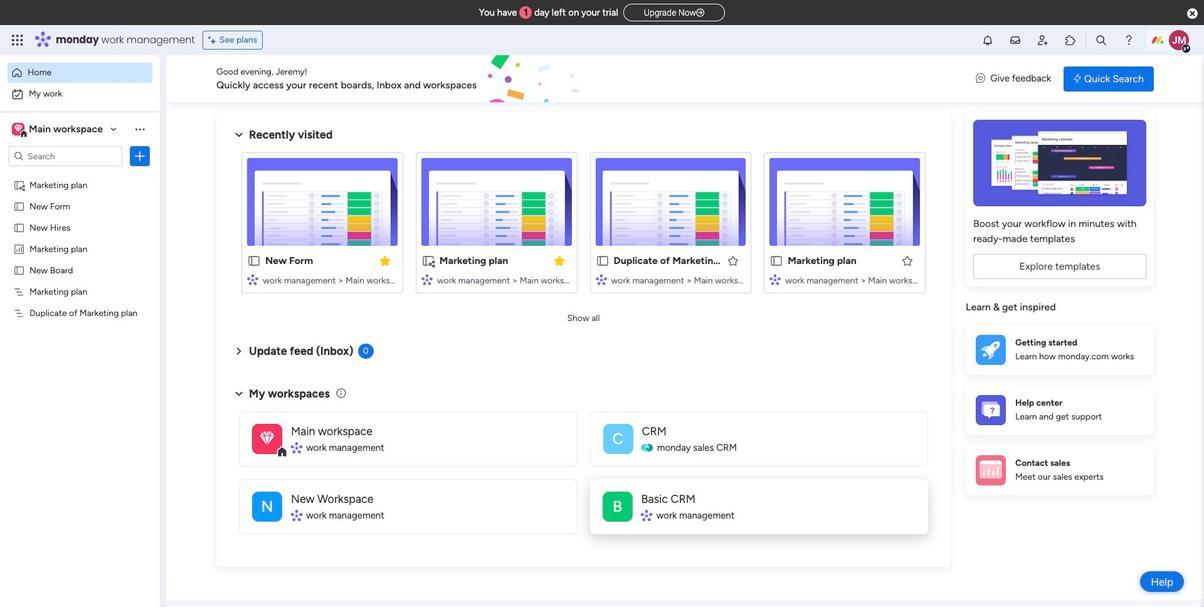 Task type: describe. For each thing, give the bounding box(es) containing it.
1 vertical spatial option
[[8, 84, 152, 104]]

0 element
[[358, 344, 374, 359]]

dapulse rightstroke image
[[696, 8, 704, 18]]

remove from favorites image
[[379, 254, 391, 267]]

open update feed (inbox) image
[[231, 344, 246, 359]]

1 add to favorites image from the left
[[727, 254, 740, 267]]

dapulse close image
[[1187, 8, 1198, 20]]

0 vertical spatial shareable board image
[[13, 179, 25, 191]]

notifications image
[[981, 34, 994, 46]]

workspace options image
[[134, 123, 146, 135]]

0 horizontal spatial public board image
[[13, 221, 25, 233]]

public board image for first the add to favorites icon from the right
[[770, 254, 783, 268]]

v2 user feedback image
[[976, 72, 985, 86]]

1 horizontal spatial shareable board image
[[421, 254, 435, 268]]

Search in workspace field
[[26, 149, 105, 163]]

2 workspace image from the top
[[603, 491, 633, 521]]

0 vertical spatial option
[[8, 63, 152, 83]]

see plans image
[[208, 33, 219, 47]]

jeremy miller image
[[1169, 30, 1189, 50]]

2 add to favorites image from the left
[[901, 254, 914, 267]]

workspace selection element
[[12, 122, 105, 138]]

close recently visited image
[[231, 127, 246, 142]]

invite members image
[[1037, 34, 1049, 46]]



Task type: locate. For each thing, give the bounding box(es) containing it.
workspace image
[[12, 122, 24, 136], [14, 122, 22, 136], [252, 424, 282, 454], [260, 427, 275, 450], [252, 491, 282, 521]]

help center element
[[966, 385, 1154, 435]]

v2 bolt switch image
[[1074, 72, 1081, 86]]

close my workspaces image
[[231, 386, 246, 401]]

2 vertical spatial option
[[0, 173, 160, 176]]

2 horizontal spatial public board image
[[770, 254, 783, 268]]

select product image
[[11, 34, 24, 46]]

list box
[[0, 172, 160, 493]]

public board image for first the add to favorites icon from left
[[595, 254, 609, 268]]

public board image
[[13, 200, 25, 212], [247, 254, 261, 268], [13, 264, 25, 276]]

public dashboard image
[[13, 243, 25, 255]]

1 vertical spatial workspace image
[[603, 491, 633, 521]]

monday marketplace image
[[1064, 34, 1077, 46]]

update feed image
[[1009, 34, 1022, 46]]

0 horizontal spatial add to favorites image
[[727, 254, 740, 267]]

help image
[[1123, 34, 1135, 46]]

1 vertical spatial shareable board image
[[421, 254, 435, 268]]

remove from favorites image
[[553, 254, 565, 267]]

1 workspace image from the top
[[603, 424, 633, 454]]

add to favorites image
[[727, 254, 740, 267], [901, 254, 914, 267]]

public board image
[[13, 221, 25, 233], [595, 254, 609, 268], [770, 254, 783, 268]]

0 horizontal spatial shareable board image
[[13, 179, 25, 191]]

shareable board image
[[13, 179, 25, 191], [421, 254, 435, 268]]

templates image image
[[977, 120, 1143, 206]]

search everything image
[[1095, 34, 1108, 46]]

getting started element
[[966, 325, 1154, 375]]

component image
[[595, 274, 607, 285]]

1 horizontal spatial add to favorites image
[[901, 254, 914, 267]]

option
[[8, 63, 152, 83], [8, 84, 152, 104], [0, 173, 160, 176]]

1 horizontal spatial public board image
[[595, 254, 609, 268]]

0 vertical spatial workspace image
[[603, 424, 633, 454]]

contact sales element
[[966, 445, 1154, 495]]

options image
[[134, 150, 146, 162]]

component image
[[421, 274, 433, 285]]

workspace image
[[603, 424, 633, 454], [603, 491, 633, 521]]

quick search results list box
[[231, 142, 936, 309]]



Task type: vqa. For each thing, say whether or not it's contained in the screenshot.
first Owner group
no



